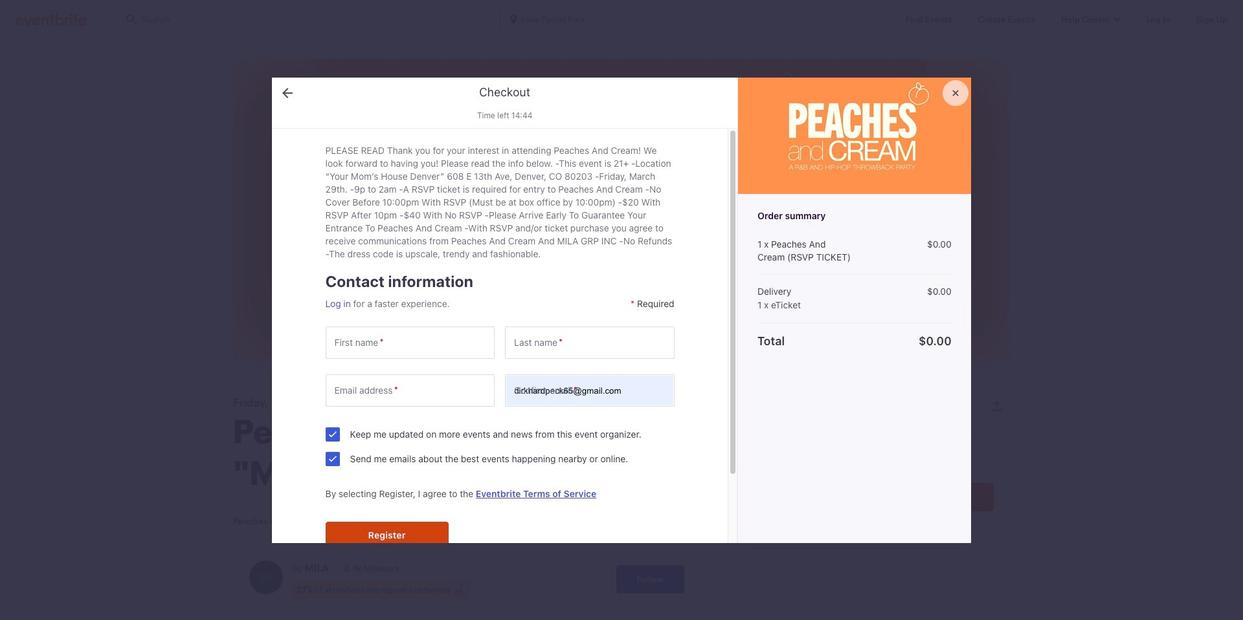Task type: vqa. For each thing, say whether or not it's contained in the screenshot.
'events' to the middle
no



Task type: locate. For each thing, give the bounding box(es) containing it.
article
[[0, 39, 1243, 621]]

organizer profile element
[[233, 550, 699, 610]]

sign up element
[[1196, 13, 1227, 26]]



Task type: describe. For each thing, give the bounding box(es) containing it.
eventbrite image
[[16, 13, 87, 26]]

create events element
[[978, 13, 1035, 26]]

log in element
[[1146, 13, 1170, 26]]

find events element
[[905, 13, 952, 26]]



